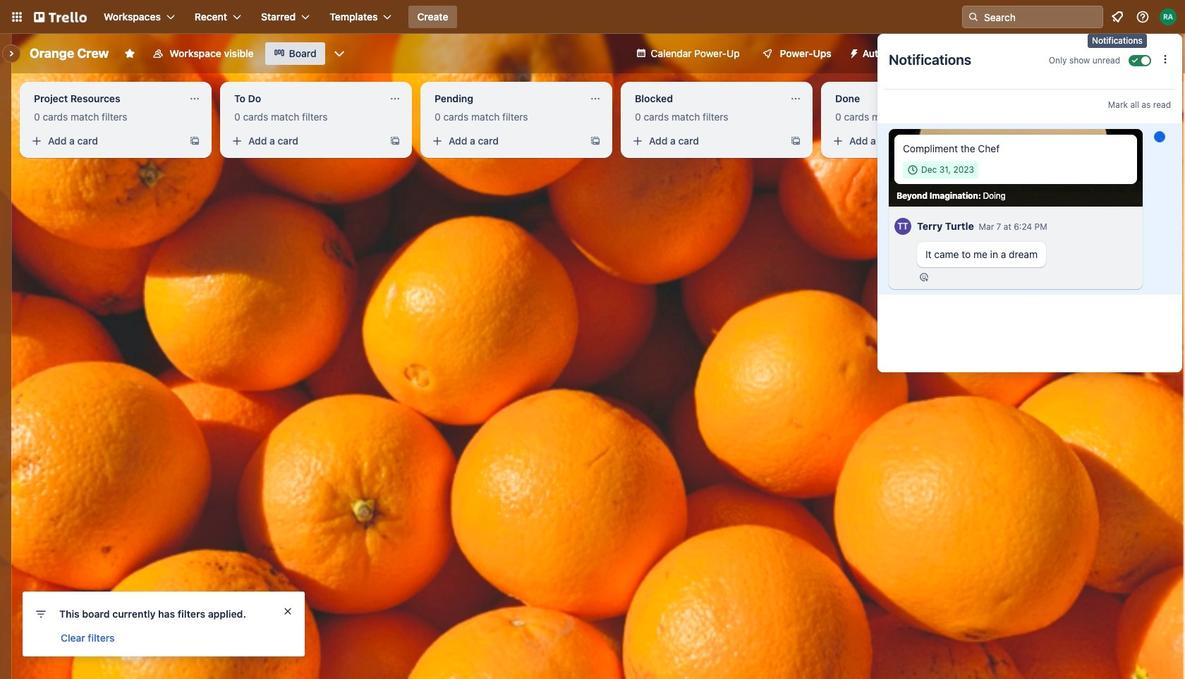 Task type: describe. For each thing, give the bounding box(es) containing it.
dismiss flag image
[[282, 606, 294, 618]]

Search field
[[980, 7, 1103, 27]]

sm image
[[843, 42, 863, 62]]

1 create from template… image from the left
[[189, 136, 200, 147]]

back to home image
[[34, 6, 87, 28]]

0 notifications image
[[1110, 8, 1126, 25]]

1 create from template… image from the left
[[590, 136, 601, 147]]



Task type: vqa. For each thing, say whether or not it's contained in the screenshot.
your boards with 7 items ELEMENT
no



Task type: locate. For each thing, give the bounding box(es) containing it.
open information menu image
[[1136, 10, 1150, 24]]

terry turtle (terryturtle) image
[[895, 216, 912, 237]]

ruby anderson (rubyanderson7) image
[[1160, 8, 1177, 25], [1073, 44, 1093, 64]]

ruby anderson (rubyanderson7) image inside primary element
[[1160, 8, 1177, 25]]

customize views image
[[332, 47, 346, 61]]

2 create from template… image from the left
[[390, 136, 401, 147]]

tooltip
[[1088, 34, 1147, 48]]

0 horizontal spatial ruby anderson (rubyanderson7) image
[[1073, 44, 1093, 64]]

show menu image
[[1160, 47, 1174, 61]]

1 horizontal spatial create from template… image
[[390, 136, 401, 147]]

2 create from template… image from the left
[[991, 136, 1002, 147]]

ruby anderson (rubyanderson7) image down search field
[[1073, 44, 1093, 64]]

None text field
[[426, 88, 584, 110]]

0 vertical spatial ruby anderson (rubyanderson7) image
[[1160, 8, 1177, 25]]

1 horizontal spatial ruby anderson (rubyanderson7) image
[[1160, 8, 1177, 25]]

Board name text field
[[23, 42, 116, 65]]

0 horizontal spatial create from template… image
[[189, 136, 200, 147]]

search image
[[968, 11, 980, 23]]

2 horizontal spatial create from template… image
[[790, 136, 802, 147]]

alert
[[23, 592, 305, 657]]

3 create from template… image from the left
[[790, 136, 802, 147]]

star or unstar board image
[[124, 48, 136, 59]]

0 horizontal spatial create from template… image
[[590, 136, 601, 147]]

create from template… image
[[189, 136, 200, 147], [390, 136, 401, 147], [790, 136, 802, 147]]

primary element
[[0, 0, 1186, 34]]

1 vertical spatial ruby anderson (rubyanderson7) image
[[1073, 44, 1093, 64]]

1 horizontal spatial create from template… image
[[991, 136, 1002, 147]]

ruby anderson (rubyanderson7) image right open information menu image in the top right of the page
[[1160, 8, 1177, 25]]

create from template… image
[[590, 136, 601, 147], [991, 136, 1002, 147]]

None text field
[[25, 88, 184, 110], [226, 88, 384, 110], [627, 88, 785, 110], [827, 88, 985, 110], [25, 88, 184, 110], [226, 88, 384, 110], [627, 88, 785, 110], [827, 88, 985, 110]]



